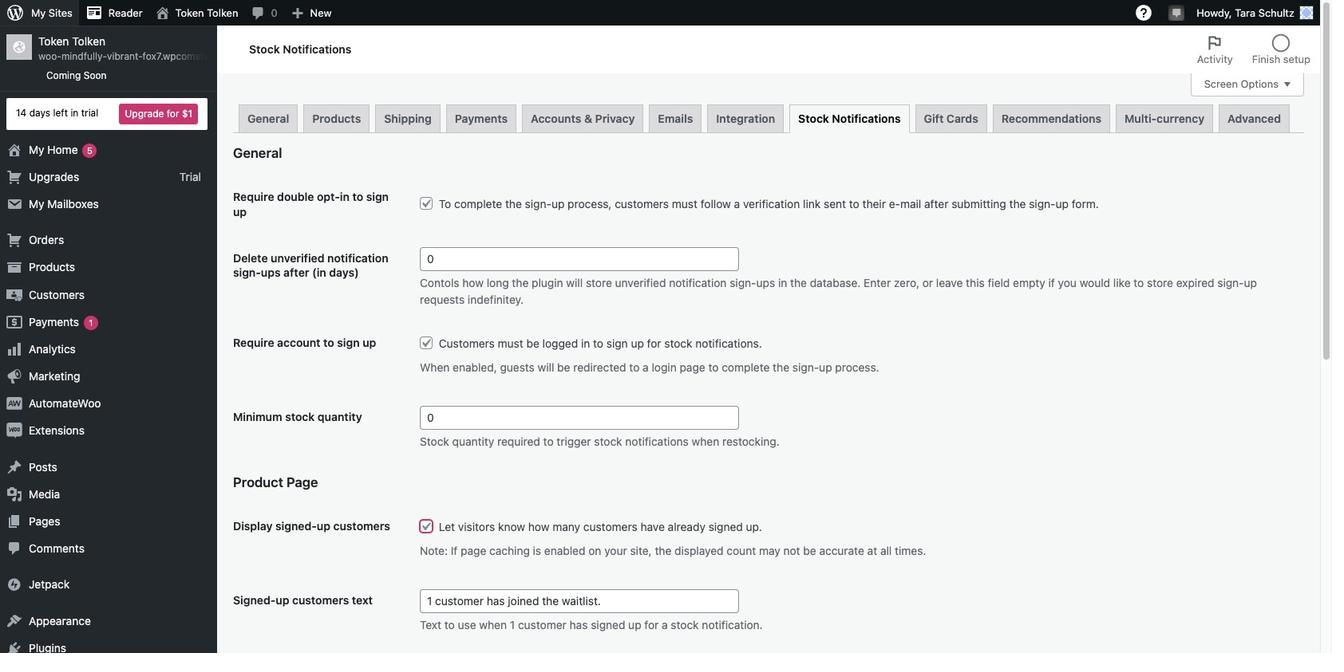 Task type: vqa. For each thing, say whether or not it's contained in the screenshot.
topmost Attachment
no



Task type: locate. For each thing, give the bounding box(es) containing it.
1 up analytics link
[[89, 317, 93, 328]]

complete right to
[[454, 197, 502, 211]]

customer
[[518, 619, 567, 632]]

1 horizontal spatial complete
[[722, 361, 770, 375]]

customers link
[[0, 281, 217, 309]]

1 vertical spatial how
[[528, 520, 549, 534]]

2 horizontal spatial stock
[[798, 111, 829, 125]]

0 horizontal spatial ups
[[261, 266, 281, 279]]

quantity left required
[[452, 435, 494, 448]]

will down delete unverified notification sign-ups after (in days) number field
[[566, 276, 583, 290]]

0 horizontal spatial page
[[461, 545, 486, 558]]

1 vertical spatial signed
[[591, 619, 625, 632]]

expired
[[1176, 276, 1214, 290]]

contols how long the plugin will store unverified notification sign-ups in the database. enter zero, or leave this field empty if you would like to store expired sign-up requests indefinitey.
[[420, 276, 1257, 306]]

customers right process,
[[615, 197, 669, 211]]

2 vertical spatial a
[[662, 619, 668, 632]]

page right login
[[680, 361, 705, 375]]

up
[[551, 197, 565, 211], [1056, 197, 1069, 211], [233, 205, 247, 218], [1244, 276, 1257, 290], [363, 336, 376, 349], [631, 337, 644, 350], [819, 361, 832, 375], [317, 520, 330, 533], [276, 594, 289, 607], [628, 619, 641, 632]]

stock notifications link
[[790, 104, 910, 133]]

1 horizontal spatial after
[[924, 197, 949, 211]]

days
[[29, 107, 50, 119]]

for up when enabled, guests will be redirected to a login page to complete the sign-up process.
[[647, 337, 661, 350]]

0 vertical spatial for
[[167, 107, 179, 119]]

up left process,
[[551, 197, 565, 211]]

process,
[[568, 197, 612, 211]]

products down orders
[[29, 260, 75, 274]]

ups down "delete"
[[261, 266, 281, 279]]

1 vertical spatial products link
[[0, 254, 217, 281]]

0 horizontal spatial how
[[462, 276, 484, 290]]

To complete the sign-up process, customers must follow a verification link sent to their e-mail after submitting the sign-up form. checkbox
[[420, 197, 433, 210]]

sign- inside delete unverified notification sign-ups after (in days)
[[233, 266, 261, 279]]

1 vertical spatial notifications
[[832, 111, 901, 125]]

require left double
[[233, 190, 274, 204]]

for left $1 on the top left
[[167, 107, 179, 119]]

gift cards
[[924, 111, 978, 125]]

customers up the enabled,
[[439, 337, 495, 350]]

form.
[[1072, 197, 1099, 211]]

plugin
[[532, 276, 563, 290]]

posts
[[29, 460, 57, 474]]

delete
[[233, 251, 268, 265]]

be down logged
[[557, 361, 570, 375]]

sign right opt- in the left top of the page
[[366, 190, 389, 204]]

1 vertical spatial customers
[[439, 337, 495, 350]]

stock right "integration"
[[798, 111, 829, 125]]

to left trigger
[[543, 435, 554, 448]]

appearance
[[29, 614, 91, 628]]

0 vertical spatial be
[[526, 337, 539, 350]]

2 vertical spatial my
[[29, 197, 44, 211]]

store left 'expired'
[[1147, 276, 1173, 290]]

0 horizontal spatial notifications
[[283, 42, 351, 56]]

&
[[584, 111, 592, 125]]

0 vertical spatial tolken
[[207, 6, 238, 19]]

customers must be logged in to sign up for stock notifications.
[[436, 337, 762, 350]]

0 horizontal spatial products
[[29, 260, 75, 274]]

1 horizontal spatial store
[[1147, 276, 1173, 290]]

store down delete unverified notification sign-ups after (in days) number field
[[586, 276, 612, 290]]

privacy
[[595, 111, 635, 125]]

1 vertical spatial stock notifications
[[798, 111, 901, 125]]

1 require from the top
[[233, 190, 274, 204]]

token inside toolbar navigation
[[175, 6, 204, 19]]

1 horizontal spatial unverified
[[615, 276, 666, 290]]

1 inside payments 1
[[89, 317, 93, 328]]

0 horizontal spatial quantity
[[318, 410, 362, 424]]

$1
[[182, 107, 192, 119]]

when enabled, guests will be redirected to a login page to complete the sign-up process.
[[420, 361, 879, 375]]

in right 'left'
[[71, 107, 79, 119]]

1 horizontal spatial a
[[662, 619, 668, 632]]

0 vertical spatial my
[[31, 6, 46, 19]]

a left notification.
[[662, 619, 668, 632]]

up right 'expired'
[[1244, 276, 1257, 290]]

1 horizontal spatial how
[[528, 520, 549, 534]]

1 store from the left
[[586, 276, 612, 290]]

0 vertical spatial 1
[[89, 317, 93, 328]]

displayed
[[675, 545, 724, 558]]

sign- down "delete"
[[233, 266, 261, 279]]

1 horizontal spatial 1
[[510, 619, 515, 632]]

customers inside "main menu" navigation
[[29, 288, 85, 301]]

be right "not"
[[803, 545, 816, 558]]

products right general link
[[312, 111, 361, 125]]

0 vertical spatial notifications
[[283, 42, 351, 56]]

1 vertical spatial for
[[647, 337, 661, 350]]

1 vertical spatial my
[[29, 143, 44, 156]]

require for require account to sign up
[[233, 336, 274, 349]]

tolken left 0 link
[[207, 6, 238, 19]]

activity
[[1197, 53, 1233, 65]]

or
[[922, 276, 933, 290]]

customers up payments 1
[[29, 288, 85, 301]]

login
[[652, 361, 677, 375]]

notifications down new
[[283, 42, 351, 56]]

vibrant-
[[107, 50, 143, 62]]

after right mail
[[924, 197, 949, 211]]

if
[[1048, 276, 1055, 290]]

my left home
[[29, 143, 44, 156]]

signed left up.
[[709, 520, 743, 534]]

0 vertical spatial notification
[[327, 251, 388, 265]]

after inside delete unverified notification sign-ups after (in days)
[[283, 266, 309, 279]]

payments for payments 1
[[29, 315, 79, 329]]

when right the use
[[479, 619, 507, 632]]

products
[[312, 111, 361, 125], [29, 260, 75, 274]]

tab list containing activity
[[1187, 26, 1320, 73]]

1 horizontal spatial will
[[566, 276, 583, 290]]

on
[[588, 545, 601, 558]]

sent
[[824, 197, 846, 211]]

up down page
[[317, 520, 330, 533]]

times.
[[895, 545, 926, 558]]

marketing
[[29, 370, 80, 383]]

tolken inside token tolken woo-mindfully-vibrant-fox7.wpcomstaging.com coming soon
[[72, 34, 105, 48]]

2 horizontal spatial be
[[803, 545, 816, 558]]

tolken
[[207, 6, 238, 19], [72, 34, 105, 48]]

note: if page caching is enabled on your site, the displayed count may not be accurate at all times.
[[420, 545, 926, 558]]

to right like on the right top of the page
[[1134, 276, 1144, 290]]

in right double
[[340, 190, 350, 204]]

1 vertical spatial stock
[[798, 111, 829, 125]]

1 horizontal spatial page
[[680, 361, 705, 375]]

2 require from the top
[[233, 336, 274, 349]]

stock down when
[[420, 435, 449, 448]]

require account to sign up
[[233, 336, 376, 349]]

tolken inside toolbar navigation
[[207, 6, 238, 19]]

tolken for token tolken woo-mindfully-vibrant-fox7.wpcomstaging.com coming soon
[[72, 34, 105, 48]]

product page
[[233, 475, 318, 491]]

when left restocking.
[[692, 435, 719, 448]]

0 vertical spatial stock
[[249, 42, 280, 56]]

days)
[[329, 266, 359, 279]]

0 vertical spatial stock notifications
[[249, 42, 351, 56]]

screen options
[[1204, 78, 1279, 91]]

to
[[439, 197, 451, 211]]

token inside token tolken woo-mindfully-vibrant-fox7.wpcomstaging.com coming soon
[[38, 34, 69, 48]]

empty
[[1013, 276, 1045, 290]]

my down the upgrades
[[29, 197, 44, 211]]

0 horizontal spatial notification
[[327, 251, 388, 265]]

1 vertical spatial products
[[29, 260, 75, 274]]

sign- up notifications.
[[730, 276, 756, 290]]

text
[[352, 594, 373, 607]]

require
[[233, 190, 274, 204], [233, 336, 274, 349]]

1 vertical spatial when
[[479, 619, 507, 632]]

0 vertical spatial must
[[672, 197, 698, 211]]

complete down notifications.
[[722, 361, 770, 375]]

left
[[53, 107, 68, 119]]

1 vertical spatial require
[[233, 336, 274, 349]]

how
[[462, 276, 484, 290], [528, 520, 549, 534]]

customers for customers must be logged in to sign up for stock notifications.
[[439, 337, 495, 350]]

stock right minimum
[[285, 410, 315, 424]]

unverified down delete unverified notification sign-ups after (in days) number field
[[615, 276, 666, 290]]

multi-currency link
[[1116, 104, 1213, 132]]

notification image
[[1170, 6, 1183, 18]]

up inside require double opt-in to sign up
[[233, 205, 247, 218]]

0 vertical spatial unverified
[[271, 251, 325, 265]]

1 left customer
[[510, 619, 515, 632]]

1 horizontal spatial payments
[[455, 111, 508, 125]]

know
[[498, 520, 525, 534]]

after
[[924, 197, 949, 211], [283, 266, 309, 279]]

guests
[[500, 361, 535, 375]]

signed-
[[233, 594, 276, 607]]

a
[[734, 197, 740, 211], [643, 361, 649, 375], [662, 619, 668, 632]]

0 horizontal spatial after
[[283, 266, 309, 279]]

like
[[1113, 276, 1131, 290]]

customers up your
[[583, 520, 637, 534]]

logged
[[542, 337, 578, 350]]

2 vertical spatial for
[[644, 619, 659, 632]]

0 vertical spatial signed
[[709, 520, 743, 534]]

0 vertical spatial how
[[462, 276, 484, 290]]

1 vertical spatial will
[[538, 361, 554, 375]]

0 horizontal spatial tolken
[[72, 34, 105, 48]]

up left form.
[[1056, 197, 1069, 211]]

1 vertical spatial notification
[[669, 276, 727, 290]]

minimum
[[233, 410, 282, 424]]

after left (in at the left of page
[[283, 266, 309, 279]]

ups inside contols how long the plugin will store unverified notification sign-ups in the database. enter zero, or leave this field empty if you would like to store expired sign-up requests indefinitey.
[[756, 276, 775, 290]]

0 horizontal spatial will
[[538, 361, 554, 375]]

cards
[[947, 111, 978, 125]]

unverified inside delete unverified notification sign-ups after (in days)
[[271, 251, 325, 265]]

notifications left gift
[[832, 111, 901, 125]]

0 horizontal spatial store
[[586, 276, 612, 290]]

leave
[[936, 276, 963, 290]]

1 vertical spatial payments
[[29, 315, 79, 329]]

payments inside "main menu" navigation
[[29, 315, 79, 329]]

0 vertical spatial customers
[[29, 288, 85, 301]]

2 vertical spatial be
[[803, 545, 816, 558]]

sign up redirected
[[606, 337, 628, 350]]

1 vertical spatial page
[[461, 545, 486, 558]]

enabled
[[544, 545, 585, 558]]

has
[[570, 619, 588, 632]]

1 horizontal spatial stock
[[420, 435, 449, 448]]

the
[[505, 197, 522, 211], [1009, 197, 1026, 211], [512, 276, 529, 290], [790, 276, 807, 290], [773, 361, 789, 375], [655, 545, 672, 558]]

tab list
[[1187, 26, 1320, 73]]

the left process.
[[773, 361, 789, 375]]

1 vertical spatial tolken
[[72, 34, 105, 48]]

1 horizontal spatial quantity
[[452, 435, 494, 448]]

may
[[759, 545, 780, 558]]

products link down my mailboxes link
[[0, 254, 217, 281]]

the right 'site,'
[[655, 545, 672, 558]]

1 horizontal spatial customers
[[439, 337, 495, 350]]

1 horizontal spatial stock notifications
[[798, 111, 901, 125]]

0 vertical spatial a
[[734, 197, 740, 211]]

notification up notifications.
[[669, 276, 727, 290]]

quantity up page
[[318, 410, 362, 424]]

a right follow
[[734, 197, 740, 211]]

emails
[[658, 111, 693, 125]]

1 horizontal spatial sign
[[366, 190, 389, 204]]

for right has
[[644, 619, 659, 632]]

in left database.
[[778, 276, 787, 290]]

in inside require double opt-in to sign up
[[340, 190, 350, 204]]

my mailboxes link
[[0, 191, 217, 218]]

payments for payments
[[455, 111, 508, 125]]

token up woo- at the top of page
[[38, 34, 69, 48]]

stock up login
[[664, 337, 692, 350]]

my mailboxes
[[29, 197, 99, 211]]

will down logged
[[538, 361, 554, 375]]

0 horizontal spatial sign
[[337, 336, 360, 349]]

in inside contols how long the plugin will store unverified notification sign-ups in the database. enter zero, or leave this field empty if you would like to store expired sign-up requests indefinitey.
[[778, 276, 787, 290]]

require left account
[[233, 336, 274, 349]]

1 vertical spatial quantity
[[452, 435, 494, 448]]

how left long
[[462, 276, 484, 290]]

1 horizontal spatial notification
[[669, 276, 727, 290]]

to right opt- in the left top of the page
[[352, 190, 363, 204]]

a left login
[[643, 361, 649, 375]]

1 vertical spatial must
[[498, 337, 523, 350]]

unverified up (in at the left of page
[[271, 251, 325, 265]]

notifications
[[283, 42, 351, 56], [832, 111, 901, 125]]

2 horizontal spatial sign
[[606, 337, 628, 350]]

Customers must be logged in to sign up for stock notifications. checkbox
[[420, 337, 433, 350]]

token for token tolken
[[175, 6, 204, 19]]

1 vertical spatial token
[[38, 34, 69, 48]]

count
[[727, 545, 756, 558]]

0 horizontal spatial be
[[526, 337, 539, 350]]

my inside toolbar navigation
[[31, 6, 46, 19]]

for
[[167, 107, 179, 119], [647, 337, 661, 350], [644, 619, 659, 632]]

products link
[[304, 104, 370, 132], [0, 254, 217, 281]]

up up "delete"
[[233, 205, 247, 218]]

0 horizontal spatial complete
[[454, 197, 502, 211]]

mindfully-
[[61, 50, 107, 62]]

payments right shipping link
[[455, 111, 508, 125]]

0 horizontal spatial token
[[38, 34, 69, 48]]

is
[[533, 545, 541, 558]]

display
[[233, 520, 273, 533]]

up up when enabled, guests will be redirected to a login page to complete the sign-up process.
[[631, 337, 644, 350]]

1 vertical spatial after
[[283, 266, 309, 279]]

how up is
[[528, 520, 549, 534]]

my sites
[[31, 6, 72, 19]]

token up fox7.wpcomstaging.com
[[175, 6, 204, 19]]

opt-
[[317, 190, 340, 204]]

sign- right 'expired'
[[1217, 276, 1244, 290]]

to down notifications.
[[708, 361, 719, 375]]

how inside contols how long the plugin will store unverified notification sign-ups in the database. enter zero, or leave this field empty if you would like to store expired sign-up requests indefinitey.
[[462, 276, 484, 290]]

to right account
[[323, 336, 334, 349]]

0 horizontal spatial payments
[[29, 315, 79, 329]]

ups
[[261, 266, 281, 279], [756, 276, 775, 290]]

1 horizontal spatial products
[[312, 111, 361, 125]]

main menu navigation
[[0, 26, 251, 654]]

extensions
[[29, 424, 85, 438]]

orders link
[[0, 227, 217, 254]]

text
[[420, 619, 441, 632]]

my left sites
[[31, 6, 46, 19]]

my for my home 5
[[29, 143, 44, 156]]

must left follow
[[672, 197, 698, 211]]

tolken for token tolken
[[207, 6, 238, 19]]

notification up days)
[[327, 251, 388, 265]]

0 vertical spatial will
[[566, 276, 583, 290]]

must up guests
[[498, 337, 523, 350]]

0 vertical spatial payments
[[455, 111, 508, 125]]

0 vertical spatial require
[[233, 190, 274, 204]]

products link right general link
[[304, 104, 370, 132]]

home
[[47, 143, 78, 156]]

setup
[[1283, 53, 1311, 65]]

1 vertical spatial 1
[[510, 619, 515, 632]]

0 vertical spatial products link
[[304, 104, 370, 132]]

2 vertical spatial stock
[[420, 435, 449, 448]]

signed right has
[[591, 619, 625, 632]]

stock down 0 link
[[249, 42, 280, 56]]

account
[[277, 336, 320, 349]]

0 horizontal spatial unverified
[[271, 251, 325, 265]]

payments up analytics
[[29, 315, 79, 329]]

0 vertical spatial token
[[175, 6, 204, 19]]

sign right account
[[337, 336, 360, 349]]

will
[[566, 276, 583, 290], [538, 361, 554, 375]]

0 horizontal spatial customers
[[29, 288, 85, 301]]

be left logged
[[526, 337, 539, 350]]

notifications.
[[695, 337, 762, 350]]

signed
[[709, 520, 743, 534], [591, 619, 625, 632]]

page right if
[[461, 545, 486, 558]]

require inside require double opt-in to sign up
[[233, 190, 274, 204]]



Task type: describe. For each thing, give the bounding box(es) containing it.
already
[[668, 520, 706, 534]]

pages link
[[0, 508, 217, 536]]

upgrade
[[125, 107, 164, 119]]

for inside button
[[167, 107, 179, 119]]

up left process.
[[819, 361, 832, 375]]

double
[[277, 190, 314, 204]]

enter
[[864, 276, 891, 290]]

page
[[287, 475, 318, 491]]

1 vertical spatial a
[[643, 361, 649, 375]]

the left database.
[[790, 276, 807, 290]]

analytics
[[29, 342, 76, 356]]

0 vertical spatial general
[[247, 111, 289, 125]]

accounts & privacy link
[[522, 104, 644, 132]]

at
[[867, 545, 877, 558]]

to left login
[[629, 361, 640, 375]]

notification inside delete unverified notification sign-ups after (in days)
[[327, 251, 388, 265]]

Let visitors know how many customers have already signed up. checkbox
[[420, 520, 433, 533]]

general link
[[239, 104, 298, 132]]

visitors
[[458, 520, 495, 534]]

notifications
[[625, 435, 689, 448]]

gift
[[924, 111, 944, 125]]

requests
[[420, 293, 465, 306]]

restocking.
[[722, 435, 780, 448]]

display signed-up customers
[[233, 520, 390, 533]]

you
[[1058, 276, 1077, 290]]

activity button
[[1187, 26, 1243, 73]]

token tolken
[[175, 6, 238, 19]]

require double opt-in to sign up
[[233, 190, 389, 218]]

your
[[604, 545, 627, 558]]

shipping link
[[375, 104, 440, 132]]

screen
[[1204, 78, 1238, 91]]

token tolken link
[[149, 0, 245, 26]]

in right logged
[[581, 337, 590, 350]]

required
[[497, 435, 540, 448]]

will inside contols how long the plugin will store unverified notification sign-ups in the database. enter zero, or leave this field empty if you would like to store expired sign-up requests indefinitey.
[[566, 276, 583, 290]]

14 days left in trial
[[16, 107, 98, 119]]

woo-
[[38, 50, 61, 62]]

1 vertical spatial general
[[233, 146, 282, 162]]

my home 5
[[29, 143, 92, 156]]

0 vertical spatial complete
[[454, 197, 502, 211]]

new
[[310, 6, 332, 19]]

media link
[[0, 481, 217, 508]]

if
[[451, 545, 458, 558]]

to up redirected
[[593, 337, 603, 350]]

to inside contols how long the plugin will store unverified notification sign-ups in the database. enter zero, or leave this field empty if you would like to store expired sign-up requests indefinitey.
[[1134, 276, 1144, 290]]

appearance link
[[0, 608, 217, 635]]

when
[[420, 361, 450, 375]]

stock right trigger
[[594, 435, 622, 448]]

finish
[[1252, 53, 1280, 65]]

trial
[[179, 170, 201, 183]]

enabled,
[[453, 361, 497, 375]]

0 horizontal spatial stock
[[249, 42, 280, 56]]

jetpack
[[29, 578, 70, 592]]

my for my mailboxes
[[29, 197, 44, 211]]

products inside "main menu" navigation
[[29, 260, 75, 274]]

payments link
[[446, 104, 516, 132]]

media
[[29, 488, 60, 501]]

0 horizontal spatial stock notifications
[[249, 42, 351, 56]]

1 horizontal spatial products link
[[304, 104, 370, 132]]

toolbar navigation
[[0, 0, 1320, 29]]

1 horizontal spatial signed
[[709, 520, 743, 534]]

all
[[880, 545, 892, 558]]

up left 'customers must be logged in to sign up for stock notifications.' checkbox
[[363, 336, 376, 349]]

1 horizontal spatial must
[[672, 197, 698, 211]]

up inside contols how long the plugin will store unverified notification sign-ups in the database. enter zero, or leave this field empty if you would like to store expired sign-up requests indefinitey.
[[1244, 276, 1257, 290]]

automatewoo
[[29, 397, 101, 410]]

currency
[[1157, 111, 1205, 125]]

options
[[1241, 78, 1279, 91]]

submitting
[[952, 197, 1006, 211]]

field
[[988, 276, 1010, 290]]

advanced link
[[1219, 104, 1290, 132]]

2 store from the left
[[1147, 276, 1173, 290]]

sign- left process.
[[792, 361, 819, 375]]

token for token tolken woo-mindfully-vibrant-fox7.wpcomstaging.com coming soon
[[38, 34, 69, 48]]

0 link
[[245, 0, 284, 26]]

sign inside require double opt-in to sign up
[[366, 190, 389, 204]]

comments
[[29, 542, 85, 556]]

1 horizontal spatial when
[[692, 435, 719, 448]]

trial
[[81, 107, 98, 119]]

indefinitey.
[[468, 293, 524, 306]]

my for my sites
[[31, 6, 46, 19]]

customers for customers
[[29, 288, 85, 301]]

integration
[[716, 111, 775, 125]]

recommendations link
[[993, 104, 1110, 132]]

sign- left form.
[[1029, 197, 1056, 211]]

to inside require double opt-in to sign up
[[352, 190, 363, 204]]

the right to
[[505, 197, 522, 211]]

caching
[[489, 545, 530, 558]]

in inside navigation
[[71, 107, 79, 119]]

e-
[[889, 197, 900, 211]]

many
[[552, 520, 580, 534]]

delete unverified notification sign-ups after (in days)
[[233, 251, 388, 279]]

up right has
[[628, 619, 641, 632]]

database.
[[810, 276, 861, 290]]

new link
[[284, 0, 338, 26]]

Signed-up customers text text field
[[420, 590, 739, 614]]

0 vertical spatial quantity
[[318, 410, 362, 424]]

Delete unverified notification sign-ups after (in days) number field
[[420, 247, 739, 271]]

follow
[[701, 197, 731, 211]]

long
[[487, 276, 509, 290]]

0 horizontal spatial must
[[498, 337, 523, 350]]

up down signed-
[[276, 594, 289, 607]]

1 vertical spatial complete
[[722, 361, 770, 375]]

unverified inside contols how long the plugin will store unverified notification sign-ups in the database. enter zero, or leave this field empty if you would like to store expired sign-up requests indefinitey.
[[615, 276, 666, 290]]

sites
[[49, 6, 72, 19]]

customers left let visitors know how many customers have already signed up. checkbox
[[333, 520, 390, 533]]

upgrades
[[29, 170, 79, 183]]

0 horizontal spatial products link
[[0, 254, 217, 281]]

0 vertical spatial page
[[680, 361, 705, 375]]

multi-currency
[[1125, 111, 1205, 125]]

the right long
[[512, 276, 529, 290]]

up.
[[746, 520, 762, 534]]

Minimum stock quantity number field
[[420, 406, 739, 430]]

finish setup
[[1252, 53, 1311, 65]]

ups inside delete unverified notification sign-ups after (in days)
[[261, 266, 281, 279]]

0 vertical spatial products
[[312, 111, 361, 125]]

stock quantity required to trigger stock notifications when restocking.
[[420, 435, 780, 448]]

customers left text
[[292, 594, 349, 607]]

sign- left process,
[[525, 197, 552, 211]]

the right submitting
[[1009, 197, 1026, 211]]

stock notifications inside stock notifications link
[[798, 111, 901, 125]]

to right sent
[[849, 197, 859, 211]]

redirected
[[573, 361, 626, 375]]

notification inside contols how long the plugin will store unverified notification sign-ups in the database. enter zero, or leave this field empty if you would like to store expired sign-up requests indefinitey.
[[669, 276, 727, 290]]

1 horizontal spatial be
[[557, 361, 570, 375]]

fox7.wpcomstaging.com
[[143, 50, 251, 62]]

0 horizontal spatial signed
[[591, 619, 625, 632]]

stock left notification.
[[671, 619, 699, 632]]

recommendations
[[1001, 111, 1101, 125]]

coming
[[46, 69, 81, 81]]

finish setup button
[[1243, 26, 1320, 73]]

verification
[[743, 197, 800, 211]]

notifications inside stock notifications link
[[832, 111, 901, 125]]

require for require double opt-in to sign up
[[233, 190, 274, 204]]

0 vertical spatial after
[[924, 197, 949, 211]]

shipping
[[384, 111, 432, 125]]

marketing link
[[0, 363, 217, 391]]

advanced
[[1228, 111, 1281, 125]]

to left the use
[[444, 619, 455, 632]]

notification.
[[702, 619, 763, 632]]

analytics link
[[0, 336, 217, 363]]

2 horizontal spatial a
[[734, 197, 740, 211]]



